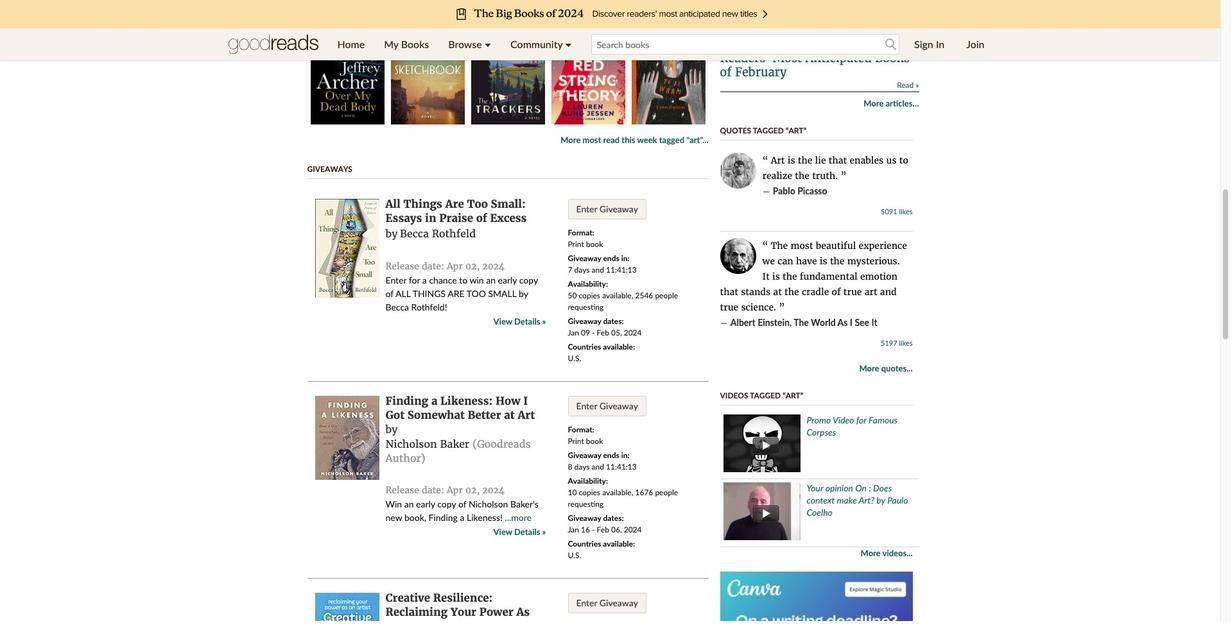 Task type: describe. For each thing, give the bounding box(es) containing it.
enter giveaway link for finding a likeness: how i got somewhat better at art
[[568, 396, 647, 417]]

apr for release           date: apr 02, 2024 enter for a chance to win an early copy of all things are too small by becca rothfeld! view details »
[[447, 261, 463, 272]]

finding a likeness: how i got somewhat better at art link
[[386, 394, 535, 423]]

and inside "the most beautiful experience we can have is the mysterious. it is the fundamental emotion that stands at the cradle of true art and true science."
[[880, 286, 897, 298]]

your inside creative resilience: reclaiming your power as an artist
[[451, 606, 477, 620]]

Search books text field
[[591, 34, 900, 55]]

book,
[[405, 512, 426, 523]]

make
[[837, 495, 857, 506]]

1676
[[636, 488, 653, 498]]

ends for all things are too small: essays in praise of excess
[[603, 254, 620, 263]]

science.
[[741, 302, 777, 313]]

in: for finding a likeness: how i got somewhat better at art
[[621, 451, 630, 461]]

enter giveaway for all things are too small: essays in praise of excess
[[576, 204, 638, 215]]

likeness!
[[467, 512, 503, 523]]

corpses
[[807, 427, 836, 438]]

things
[[404, 197, 443, 211]]

early inside release           date: apr 02, 2024 enter for a chance to win an early copy of all things are too small by becca rothfeld! view details »
[[498, 275, 517, 286]]

famous
[[869, 415, 898, 426]]

more for more most read this week tagged "art"...
[[561, 135, 581, 145]]

art inside finding a likeness: how i got somewhat better at art
[[518, 408, 535, 423]]

view inside release           date: apr 02, 2024 enter for a chance to win an early copy of all things are too small by becca rothfeld! view details »
[[494, 316, 512, 327]]

of inside "all things are too small: essays in praise of excess by becca rothfeld"
[[476, 211, 487, 225]]

albert
[[731, 317, 756, 328]]

your opinion on : does context make art? by paulo coelho link
[[807, 483, 909, 518]]

2 view details » link from the top
[[494, 526, 546, 539]]

read
[[603, 135, 620, 145]]

likes for art is the lie that enables us to realize the truth.
[[899, 207, 913, 216]]

an inside win an early copy of nicholson baker's new book, finding a likeness!
[[404, 499, 414, 510]]

by inside release           date: apr 02, 2024 enter for a chance to win an early copy of all things are too small by becca rothfeld! view details »
[[519, 288, 528, 299]]

browse ▾ button
[[439, 28, 501, 60]]

february
[[735, 65, 787, 80]]

format: for finding a likeness: how i got somewhat better at art
[[568, 425, 595, 435]]

02, for release           date: apr 02, 2024
[[466, 485, 480, 496]]

more quotes...
[[860, 364, 913, 374]]

of inside the readers' most anticipated books of february read »
[[720, 65, 732, 80]]

0 horizontal spatial is
[[773, 271, 780, 283]]

promo
[[807, 415, 831, 426]]

readers' most anticipated books of february link
[[720, 51, 910, 80]]

got
[[386, 408, 405, 423]]

most for beautiful
[[791, 240, 814, 252]]

cradle
[[802, 286, 829, 298]]

copies for all things are too small: essays in praise of excess
[[579, 291, 601, 301]]

art
[[865, 286, 878, 298]]

apr for release           date: apr 02, 2024
[[447, 485, 463, 496]]

an
[[386, 620, 401, 622]]

and for finding a likeness: how i got somewhat better at art
[[592, 462, 604, 472]]

mysterious.
[[848, 256, 900, 267]]

advertisement element
[[720, 572, 913, 622]]

videos tagged "art" link
[[720, 391, 804, 401]]

" for " ― pablo picasso
[[841, 170, 847, 182]]

a inside finding a likeness: how i got somewhat better at art
[[432, 394, 438, 408]]

more videos... link
[[861, 548, 913, 559]]

tagged for more videos...
[[750, 391, 781, 401]]

finding inside finding a likeness: how i got somewhat better at art
[[386, 394, 429, 408]]

promo video for famous corpses image
[[724, 415, 801, 473]]

0 horizontal spatial true
[[720, 302, 739, 313]]

browse ▾
[[448, 38, 491, 50]]

" ― albert einstein, the world as i see it
[[720, 302, 878, 329]]

"art"...
[[687, 135, 709, 145]]

lie
[[815, 155, 826, 166]]

readers' most anticipated books of february read »
[[720, 51, 919, 90]]

this
[[622, 135, 636, 145]]

most for read
[[583, 135, 601, 145]]

...more link
[[505, 512, 532, 523]]

more for more quotes...
[[860, 364, 880, 374]]

the trackers image
[[471, 9, 545, 125]]

▾ for browse ▾
[[485, 38, 491, 50]]

release for release           date: apr 02, 2024 enter for a chance to win an early copy of all things are too small by becca rothfeld! view details »
[[386, 261, 419, 272]]

» inside the readers' most anticipated books of february read »
[[916, 80, 919, 90]]

02, for release           date: apr 02, 2024 enter for a chance to win an early copy of all things are too small by becca rothfeld! view details »
[[466, 261, 480, 272]]

by inside your opinion on : does context make art? by paulo coelho
[[877, 495, 886, 506]]

opinion
[[826, 483, 854, 494]]

copies for finding a likeness: how i got somewhat better at art
[[579, 488, 601, 498]]

pablo
[[773, 186, 796, 197]]

win
[[470, 275, 484, 286]]

somewhat
[[408, 408, 465, 423]]

days for finding a likeness: how i got somewhat better at art
[[575, 462, 590, 472]]

for inside the promo video for famous corpses
[[857, 415, 867, 426]]

artist
[[404, 620, 435, 622]]

date: for release           date: apr 02, 2024 enter for a chance to win an early copy of all things are too small by becca rothfeld! view details »
[[422, 261, 444, 272]]

the up picasso
[[795, 170, 810, 182]]

and for all things are too small: essays in praise of excess
[[592, 265, 604, 275]]

see
[[855, 317, 870, 328]]

rothfeld!
[[411, 302, 447, 313]]

my books link
[[375, 28, 439, 60]]

us
[[887, 155, 897, 166]]

at inside finding a likeness: how i got somewhat better at art
[[504, 408, 515, 423]]

coelho
[[807, 507, 833, 518]]

available: for finding a likeness: how i got somewhat better at art
[[603, 540, 635, 549]]

date: for release           date: apr 02, 2024
[[422, 485, 444, 496]]

i inside '" ― albert einstein, the world as i see it'
[[850, 317, 853, 328]]

sign in link
[[905, 28, 955, 60]]

requesting for all things are too small: essays in praise of excess
[[568, 303, 604, 312]]

dates: for finding a likeness: how i got somewhat better at art
[[603, 514, 624, 523]]

in
[[425, 211, 436, 225]]

are
[[446, 197, 464, 211]]

i inside finding a likeness: how i got somewhat better at art
[[524, 394, 528, 408]]

- for finding a likeness: how i got somewhat better at art
[[592, 525, 595, 535]]

the most anticipated books of 2024 image
[[97, 0, 1124, 28]]

becca inside "all things are too small: essays in praise of excess by becca rothfeld"
[[400, 227, 429, 240]]

art is the lie that enables us to realize the truth.
[[763, 155, 909, 182]]

jan for all things are too small: essays in praise of excess
[[568, 328, 579, 338]]

promo video for famous corpses
[[807, 415, 898, 438]]

Search for books to add to your shelves search field
[[591, 34, 900, 55]]

more most read this week tagged "art"...
[[561, 135, 709, 145]]

picasso
[[798, 186, 828, 197]]

finding a likeness: how i got somewhat better at art
[[386, 394, 535, 423]]

the world as i see it link
[[794, 317, 878, 328]]

it inside "the most beautiful experience we can have is the mysterious. it is the fundamental emotion that stands at the cradle of true art and true science."
[[763, 271, 770, 283]]

availability: for all things are too small: essays in praise of excess
[[568, 279, 608, 289]]

einstein,
[[758, 317, 792, 328]]

11:41:13 for all things are too small: essays in praise of excess
[[606, 265, 637, 275]]

creative resilience by erica ginsberg image
[[315, 593, 379, 622]]

fundamental
[[800, 271, 858, 283]]

things
[[413, 288, 446, 299]]

06,
[[611, 525, 622, 535]]

countries for finding a likeness: how i got somewhat better at art
[[568, 540, 601, 549]]

as inside creative resilience: reclaiming your power as an artist
[[517, 606, 530, 620]]

reclaiming
[[386, 606, 448, 620]]

are
[[448, 288, 465, 299]]

is inside the art is the lie that enables us to realize the truth.
[[788, 155, 795, 166]]

book for finding a likeness: how i got somewhat better at art
[[586, 437, 603, 446]]

requesting for finding a likeness: how i got somewhat better at art
[[568, 500, 604, 509]]

more for more videos...
[[861, 548, 881, 559]]

beautiful
[[816, 240, 856, 252]]

7
[[568, 265, 573, 275]]

nicholson baker
[[386, 438, 470, 451]]

all
[[396, 288, 411, 299]]

readers'
[[720, 51, 770, 65]]

...more view details »
[[494, 512, 546, 537]]

» inside release           date: apr 02, 2024 enter for a chance to win an early copy of all things are too small by becca rothfeld! view details »
[[542, 316, 546, 327]]

3 enter giveaway from the top
[[576, 598, 638, 609]]

early inside win an early copy of nicholson baker's new book, finding a likeness!
[[416, 499, 435, 510]]

details inside release           date: apr 02, 2024 enter for a chance to win an early copy of all things are too small by becca rothfeld! view details »
[[514, 316, 540, 327]]

your opinion on : does context make art? by paulo coelho image
[[724, 483, 801, 541]]

too
[[467, 288, 486, 299]]

format: for all things are too small: essays in praise of excess
[[568, 228, 595, 238]]

becca inside release           date: apr 02, 2024 enter for a chance to win an early copy of all things are too small by becca rothfeld! view details »
[[386, 302, 409, 313]]

resilience:
[[433, 592, 493, 606]]

all things are too small: essays in praise of excess by becca rothfeld
[[386, 197, 527, 240]]

likeness:
[[441, 394, 493, 408]]

16
[[581, 525, 590, 535]]

- for all things are too small: essays in praise of excess
[[592, 328, 595, 338]]

copy inside release           date: apr 02, 2024 enter for a chance to win an early copy of all things are too small by becca rothfeld! view details »
[[519, 275, 538, 286]]

an inside release           date: apr 02, 2024 enter for a chance to win an early copy of all things are too small by becca rothfeld! view details »
[[486, 275, 496, 286]]

world
[[811, 317, 836, 328]]

stands
[[741, 286, 771, 298]]

on
[[856, 483, 867, 494]]

view inside ...more view details »
[[494, 527, 512, 537]]

u.s. for all things are too small: essays in praise of excess
[[568, 354, 581, 364]]

that inside "the most beautiful experience we can have is the mysterious. it is the fundamental emotion that stands at the cradle of true art and true science."
[[720, 286, 739, 298]]

creative resilience: reclaiming your power as an artist
[[386, 592, 530, 622]]

your inside your opinion on : does context make art? by paulo coelho
[[807, 483, 824, 494]]

of inside release           date: apr 02, 2024 enter for a chance to win an early copy of all things are too small by becca rothfeld! view details »
[[386, 288, 394, 299]]

to inside the art is the lie that enables us to realize the truth.
[[900, 155, 909, 166]]

anticipated
[[806, 51, 872, 65]]

2024 up likeness!
[[483, 485, 505, 496]]

1 view details » link from the top
[[494, 315, 546, 329]]

better
[[468, 408, 501, 423]]

availability: for finding a likeness: how i got somewhat better at art
[[568, 477, 608, 486]]

available, for all things are too small: essays in praise of excess
[[603, 291, 634, 301]]

» inside ...more view details »
[[542, 527, 546, 537]]

giveaways link
[[307, 164, 352, 174]]

for inside release           date: apr 02, 2024 enter for a chance to win an early copy of all things are too small by becca rothfeld! view details »
[[409, 275, 420, 286]]

we
[[763, 256, 775, 267]]

:
[[869, 483, 871, 494]]

chance
[[429, 275, 457, 286]]

pablo picasso image
[[720, 153, 756, 189]]

in
[[936, 38, 945, 50]]

format: print book giveaway ends in: 8 days and 11:41:13 availability: 10 copies available,         1676 people requesting giveaway dates: jan 16         - feb 06, 2024 countries available: u.s.
[[568, 425, 678, 561]]



Task type: vqa. For each thing, say whether or not it's contained in the screenshot.
early in the Win an early copy of Nicholson Baker's new book, Finding a Likeness!
yes



Task type: locate. For each thing, give the bounding box(es) containing it.
books right my
[[401, 38, 429, 50]]

1 jan from the top
[[568, 328, 579, 338]]

" inside " ― pablo picasso
[[841, 170, 847, 182]]

1 - from the top
[[592, 328, 595, 338]]

0 horizontal spatial to
[[459, 275, 468, 286]]

5197
[[881, 339, 898, 347]]

0 vertical spatial view
[[494, 316, 512, 327]]

available, left 2546
[[603, 291, 634, 301]]

1 horizontal spatial it
[[872, 317, 878, 328]]

community
[[511, 38, 563, 50]]

2 available, from the top
[[603, 488, 634, 498]]

0 horizontal spatial as
[[517, 606, 530, 620]]

1 horizontal spatial your
[[807, 483, 824, 494]]

format: inside format: print book giveaway ends in: 8 days and 11:41:13 availability: 10 copies available,         1676 people requesting giveaway dates: jan 16         - feb 06, 2024 countries available: u.s.
[[568, 425, 595, 435]]

copy down "release           date: apr 02, 2024"
[[438, 499, 456, 510]]

" for " ― albert einstein, the world as i see it
[[779, 302, 785, 313]]

the inside '" ― albert einstein, the world as i see it'
[[794, 317, 809, 328]]

join
[[967, 38, 985, 50]]

enter giveaway link for all things are too small: essays in praise of excess
[[568, 199, 647, 220]]

2 enter giveaway from the top
[[576, 401, 638, 412]]

the left the world
[[794, 317, 809, 328]]

days
[[575, 265, 590, 275], [575, 462, 590, 472]]

1 vertical spatial 11:41:13
[[606, 462, 637, 472]]

dates: for all things are too small: essays in praise of excess
[[603, 317, 624, 326]]

― for " ― albert einstein, the world as i see it
[[720, 317, 728, 329]]

all things are too small by becca rothfeld image
[[315, 199, 379, 298]]

is up fundamental
[[820, 256, 828, 267]]

a up things
[[423, 275, 427, 286]]

jan for finding a likeness: how i got somewhat better at art
[[568, 525, 579, 535]]

1 vertical spatial is
[[820, 256, 828, 267]]

0 vertical spatial for
[[409, 275, 420, 286]]

2 dates: from the top
[[603, 514, 624, 523]]

2 details from the top
[[514, 527, 540, 537]]

most up have
[[791, 240, 814, 252]]

0 horizontal spatial most
[[583, 135, 601, 145]]

1 horizontal spatial most
[[791, 240, 814, 252]]

u.s. for finding a likeness: how i got somewhat better at art
[[568, 551, 581, 561]]

1 vertical spatial jan
[[568, 525, 579, 535]]

finding down "release           date: apr 02, 2024"
[[429, 512, 458, 523]]

1 view from the top
[[494, 316, 512, 327]]

u.s. inside format: print book giveaway ends in: 8 days and 11:41:13 availability: 10 copies available,         1676 people requesting giveaway dates: jan 16         - feb 06, 2024 countries available: u.s.
[[568, 551, 581, 561]]

jan inside format: print book giveaway ends in: 7 days and 11:41:13 availability: 50 copies available,         2546 people requesting giveaway dates: jan 09         - feb 05, 2024 countries available: u.s.
[[568, 328, 579, 338]]

it down we
[[763, 271, 770, 283]]

feb inside format: print book giveaway ends in: 8 days and 11:41:13 availability: 10 copies available,         1676 people requesting giveaway dates: jan 16         - feb 06, 2024 countries available: u.s.
[[597, 525, 609, 535]]

...more
[[505, 512, 532, 523]]

release inside release           date: apr 02, 2024 enter for a chance to win an early copy of all things are too small by becca rothfeld! view details »
[[386, 261, 419, 272]]

join link
[[957, 28, 995, 60]]

books
[[401, 38, 429, 50], [875, 51, 910, 65]]

by down got
[[386, 423, 398, 436]]

print up 8
[[568, 437, 584, 446]]

2 02, from the top
[[466, 485, 480, 496]]

2 requesting from the top
[[568, 500, 604, 509]]

most
[[583, 135, 601, 145], [791, 240, 814, 252]]

to inside release           date: apr 02, 2024 enter for a chance to win an early copy of all things are too small by becca rothfeld! view details »
[[459, 275, 468, 286]]

0 vertical spatial enter giveaway link
[[568, 199, 647, 220]]

available: inside format: print book giveaway ends in: 7 days and 11:41:13 availability: 50 copies available,         2546 people requesting giveaway dates: jan 09         - feb 05, 2024 countries available: u.s.
[[603, 342, 635, 352]]

by down essays
[[386, 227, 398, 240]]

of down "release           date: apr 02, 2024"
[[459, 499, 467, 510]]

true
[[844, 286, 862, 298], [720, 302, 739, 313]]

days right 7
[[575, 265, 590, 275]]

1 available: from the top
[[603, 342, 635, 352]]

1 vertical spatial people
[[655, 488, 678, 498]]

sign
[[915, 38, 934, 50]]

days right 8
[[575, 462, 590, 472]]

0 vertical spatial that
[[829, 155, 847, 166]]

release           date: apr 02, 2024 enter for a chance to win an early copy of all things are too small by becca rothfeld! view details »
[[386, 261, 546, 327]]

at right better
[[504, 408, 515, 423]]

at
[[774, 286, 782, 298], [504, 408, 515, 423]]

creative resilience: reclaiming your power as an artist link
[[386, 592, 530, 622]]

1 02, from the top
[[466, 261, 480, 272]]

1 vertical spatial your
[[451, 606, 477, 620]]

1 vertical spatial nicholson
[[469, 499, 508, 510]]

1 vertical spatial "
[[779, 302, 785, 313]]

u.s. down 09
[[568, 354, 581, 364]]

true left art
[[844, 286, 862, 298]]

0 vertical spatial nicholson
[[386, 438, 437, 451]]

finding inside win an early copy of nicholson baker's new book, finding a likeness!
[[429, 512, 458, 523]]

ends inside format: print book giveaway ends in: 7 days and 11:41:13 availability: 50 copies available,         2546 people requesting giveaway dates: jan 09         - feb 05, 2024 countries available: u.s.
[[603, 254, 620, 263]]

1 vertical spatial it
[[872, 317, 878, 328]]

― left pablo on the right of page
[[763, 186, 770, 197]]

11:41:13 inside format: print book giveaway ends in: 7 days and 11:41:13 availability: 50 copies available,         2546 people requesting giveaway dates: jan 09         - feb 05, 2024 countries available: u.s.
[[606, 265, 637, 275]]

2024 inside release           date: apr 02, 2024 enter for a chance to win an early copy of all things are too small by becca rothfeld! view details »
[[483, 261, 505, 272]]

book
[[586, 240, 603, 249], [586, 437, 603, 446]]

0 vertical spatial "
[[763, 155, 771, 166]]

readers' most anticipated books of february image
[[720, 0, 919, 48]]

2 availability: from the top
[[568, 477, 608, 486]]

enter giveaway
[[576, 204, 638, 215], [576, 401, 638, 412], [576, 598, 638, 609]]

people
[[655, 291, 678, 301], [655, 488, 678, 498]]

requesting down the 50
[[568, 303, 604, 312]]

format: inside format: print book giveaway ends in: 7 days and 11:41:13 availability: 50 copies available,         2546 people requesting giveaway dates: jan 09         - feb 05, 2024 countries available: u.s.
[[568, 228, 595, 238]]

menu
[[328, 28, 582, 60]]

people inside format: print book giveaway ends in: 8 days and 11:41:13 availability: 10 copies available,         1676 people requesting giveaway dates: jan 16         - feb 06, 2024 countries available: u.s.
[[655, 488, 678, 498]]

available: inside format: print book giveaway ends in: 8 days and 11:41:13 availability: 10 copies available,         1676 people requesting giveaway dates: jan 16         - feb 06, 2024 countries available: u.s.
[[603, 540, 635, 549]]

0 vertical spatial as
[[838, 317, 848, 328]]

"art" for more videos...
[[783, 391, 804, 401]]

enter giveaway for finding a likeness: how i got somewhat better at art
[[576, 401, 638, 412]]

apr up chance
[[447, 261, 463, 272]]

as inside '" ― albert einstein, the world as i see it'
[[838, 317, 848, 328]]

05,
[[611, 328, 622, 338]]

dates: inside format: print book giveaway ends in: 7 days and 11:41:13 availability: 50 copies available,         2546 people requesting giveaway dates: jan 09         - feb 05, 2024 countries available: u.s.
[[603, 317, 624, 326]]

1 vertical spatial "
[[763, 240, 771, 252]]

requesting inside format: print book giveaway ends in: 8 days and 11:41:13 availability: 10 copies available,         1676 people requesting giveaway dates: jan 16         - feb 06, 2024 countries available: u.s.
[[568, 500, 604, 509]]

of down fundamental
[[832, 286, 841, 298]]

available, left 1676
[[603, 488, 634, 498]]

(goodreads author)
[[386, 438, 531, 465]]

1 release from the top
[[386, 261, 419, 272]]

1 u.s. from the top
[[568, 354, 581, 364]]

albert einstein image
[[720, 238, 756, 274]]

0 vertical spatial apr
[[447, 261, 463, 272]]

1 vertical spatial apr
[[447, 485, 463, 496]]

becca down all on the top of page
[[386, 302, 409, 313]]

date: up chance
[[422, 261, 444, 272]]

people right 1676
[[655, 488, 678, 498]]

my
[[384, 38, 399, 50]]

early up small
[[498, 275, 517, 286]]

i left see
[[850, 317, 853, 328]]

0 vertical spatial it
[[763, 271, 770, 283]]

excess
[[490, 211, 527, 225]]

0 horizontal spatial a
[[423, 275, 427, 286]]

the up can
[[771, 240, 788, 252]]

the venice sketchbook image
[[391, 9, 465, 125]]

0 vertical spatial date:
[[422, 261, 444, 272]]

2 available: from the top
[[603, 540, 635, 549]]

copies right 10
[[579, 488, 601, 498]]

2 in: from the top
[[621, 451, 630, 461]]

2 ▾ from the left
[[565, 38, 572, 50]]

1 vertical spatial dates:
[[603, 514, 624, 523]]

of right praise
[[476, 211, 487, 225]]

art up (goodreads
[[518, 408, 535, 423]]

2 ends from the top
[[603, 451, 620, 461]]

in: for all things are too small: essays in praise of excess
[[621, 254, 630, 263]]

2 " from the top
[[763, 240, 771, 252]]

― for " ― pablo picasso
[[763, 186, 770, 197]]

0 vertical spatial true
[[844, 286, 862, 298]]

countries for all things are too small: essays in praise of excess
[[568, 342, 601, 352]]

the left lie at the right
[[798, 155, 813, 166]]

2 - from the top
[[592, 525, 595, 535]]

context
[[807, 495, 835, 506]]

date: up book,
[[422, 485, 444, 496]]

art inside the art is the lie that enables us to realize the truth.
[[771, 155, 785, 166]]

1 horizontal spatial true
[[844, 286, 862, 298]]

availability: up 10
[[568, 477, 608, 486]]

dates: up 06,
[[603, 514, 624, 523]]

book for all things are too small: essays in praise of excess
[[586, 240, 603, 249]]

to right us
[[900, 155, 909, 166]]

for up all on the top of page
[[409, 275, 420, 286]]

1 vertical spatial ends
[[603, 451, 620, 461]]

and right art
[[880, 286, 897, 298]]

2 book from the top
[[586, 437, 603, 446]]

ends for finding a likeness: how i got somewhat better at art
[[603, 451, 620, 461]]

most left read
[[583, 135, 601, 145]]

it right see
[[872, 317, 878, 328]]

1 vertical spatial "art"
[[783, 391, 804, 401]]

tagged right the videos
[[750, 391, 781, 401]]

u.s. inside format: print book giveaway ends in: 7 days and 11:41:13 availability: 50 copies available,         2546 people requesting giveaway dates: jan 09         - feb 05, 2024 countries available: u.s.
[[568, 354, 581, 364]]

book inside format: print book giveaway ends in: 7 days and 11:41:13 availability: 50 copies available,         2546 people requesting giveaway dates: jan 09         - feb 05, 2024 countries available: u.s.
[[586, 240, 603, 249]]

date: inside release           date: apr 02, 2024 enter for a chance to win an early copy of all things are too small by becca rothfeld! view details »
[[422, 261, 444, 272]]

over my dead body (william warwick, #4) image
[[311, 9, 384, 125]]

1 requesting from the top
[[568, 303, 604, 312]]

- inside format: print book giveaway ends in: 8 days and 11:41:13 availability: 10 copies available,         1676 people requesting giveaway dates: jan 16         - feb 06, 2024 countries available: u.s.
[[592, 525, 595, 535]]

0 horizontal spatial your
[[451, 606, 477, 620]]

quotes...
[[882, 364, 913, 374]]

2 days from the top
[[575, 462, 590, 472]]

1 vertical spatial view
[[494, 527, 512, 537]]

your up context
[[807, 483, 824, 494]]

read » link
[[897, 80, 919, 90]]

0 vertical spatial available:
[[603, 342, 635, 352]]

2 feb from the top
[[597, 525, 609, 535]]

2 jan from the top
[[568, 525, 579, 535]]

2 people from the top
[[655, 488, 678, 498]]

1 vertical spatial days
[[575, 462, 590, 472]]

0 horizontal spatial ―
[[720, 317, 728, 329]]

1 horizontal spatial early
[[498, 275, 517, 286]]

truth.
[[813, 170, 838, 182]]

0 vertical spatial print
[[568, 240, 584, 249]]

enter
[[576, 204, 597, 215], [386, 275, 407, 286], [576, 401, 597, 412], [576, 598, 597, 609]]

book inside format: print book giveaway ends in: 8 days and 11:41:13 availability: 10 copies available,         1676 people requesting giveaway dates: jan 16         - feb 06, 2024 countries available: u.s.
[[586, 437, 603, 446]]

1 book from the top
[[586, 240, 603, 249]]

view down ...more link
[[494, 527, 512, 537]]

2024 right 06,
[[624, 525, 642, 535]]

" inside '" ― albert einstein, the world as i see it'
[[779, 302, 785, 313]]

articles…
[[886, 98, 919, 109]]

copies
[[579, 291, 601, 301], [579, 488, 601, 498]]

date:
[[422, 261, 444, 272], [422, 485, 444, 496]]

for right video
[[857, 415, 867, 426]]

it inside '" ― albert einstein, the world as i see it'
[[872, 317, 878, 328]]

a inside win an early copy of nicholson baker's new book, finding a likeness!
[[460, 512, 465, 523]]

videos...
[[883, 548, 913, 559]]

1 feb from the top
[[597, 328, 609, 338]]

»
[[916, 80, 919, 90], [542, 316, 546, 327], [542, 527, 546, 537]]

that inside the art is the lie that enables us to realize the truth.
[[829, 155, 847, 166]]

1 horizontal spatial as
[[838, 317, 848, 328]]

2024 inside format: print book giveaway ends in: 7 days and 11:41:13 availability: 50 copies available,         2546 people requesting giveaway dates: jan 09         - feb 05, 2024 countries available: u.s.
[[624, 328, 642, 338]]

" up einstein,
[[779, 302, 785, 313]]

2024 inside format: print book giveaway ends in: 8 days and 11:41:13 availability: 10 copies available,         1676 people requesting giveaway dates: jan 16         - feb 06, 2024 countries available: u.s.
[[624, 525, 642, 535]]

" up we
[[763, 240, 771, 252]]

and inside format: print book giveaway ends in: 8 days and 11:41:13 availability: 10 copies available,         1676 people requesting giveaway dates: jan 16         - feb 06, 2024 countries available: u.s.
[[592, 462, 604, 472]]

win
[[386, 499, 402, 510]]

jan left 16
[[568, 525, 579, 535]]

" right truth.
[[841, 170, 847, 182]]

in: inside format: print book giveaway ends in: 8 days and 11:41:13 availability: 10 copies available,         1676 people requesting giveaway dates: jan 16         - feb 06, 2024 countries available: u.s.
[[621, 451, 630, 461]]

0 vertical spatial availability:
[[568, 279, 608, 289]]

1 vertical spatial an
[[404, 499, 414, 510]]

0 vertical spatial days
[[575, 265, 590, 275]]

1 horizontal spatial art
[[771, 155, 785, 166]]

5091
[[881, 207, 898, 216]]

feb for all things are too small: essays in praise of excess
[[597, 328, 609, 338]]

0 vertical spatial ―
[[763, 186, 770, 197]]

that right lie at the right
[[829, 155, 847, 166]]

the inside "the most beautiful experience we can have is the mysterious. it is the fundamental emotion that stands at the cradle of true art and true science."
[[771, 240, 788, 252]]

the down beautiful
[[830, 256, 845, 267]]

" for art
[[763, 155, 771, 166]]

feb inside format: print book giveaway ends in: 7 days and 11:41:13 availability: 50 copies available,         2546 people requesting giveaway dates: jan 09         - feb 05, 2024 countries available: u.s.
[[597, 328, 609, 338]]

50
[[568, 291, 577, 301]]

1 vertical spatial availability:
[[568, 477, 608, 486]]

that left stands on the right of page
[[720, 286, 739, 298]]

to
[[900, 155, 909, 166], [459, 275, 468, 286]]

copies right the 50
[[579, 291, 601, 301]]

early up book,
[[416, 499, 435, 510]]

nicholson up author)
[[386, 438, 437, 451]]

enter inside release           date: apr 02, 2024 enter for a chance to win an early copy of all things are too small by becca rothfeld! view details »
[[386, 275, 407, 286]]

" up realize
[[763, 155, 771, 166]]

view details » link
[[494, 315, 546, 329], [494, 526, 546, 539]]

1 enter giveaway from the top
[[576, 204, 638, 215]]

0 horizontal spatial early
[[416, 499, 435, 510]]

available, for finding a likeness: how i got somewhat better at art
[[603, 488, 634, 498]]

the
[[771, 240, 788, 252], [794, 317, 809, 328]]

- right 09
[[592, 328, 595, 338]]

by inside "all things are too small: essays in praise of excess by becca rothfeld"
[[386, 227, 398, 240]]

ends inside format: print book giveaway ends in: 8 days and 11:41:13 availability: 10 copies available,         1676 people requesting giveaway dates: jan 16         - feb 06, 2024 countries available: u.s.
[[603, 451, 620, 461]]

0 horizontal spatial an
[[404, 499, 414, 510]]

nicholson up likeness!
[[469, 499, 508, 510]]

2 print from the top
[[568, 437, 584, 446]]

as right the world
[[838, 317, 848, 328]]

1 apr from the top
[[447, 261, 463, 272]]

availability: inside format: print book giveaway ends in: 7 days and 11:41:13 availability: 50 copies available,         2546 people requesting giveaway dates: jan 09         - feb 05, 2024 countries available: u.s.
[[568, 279, 608, 289]]

view down small
[[494, 316, 512, 327]]

of inside "the most beautiful experience we can have is the mysterious. it is the fundamental emotion that stands at the cradle of true art and true science."
[[832, 286, 841, 298]]

1 vertical spatial i
[[524, 394, 528, 408]]

dates: inside format: print book giveaway ends in: 8 days and 11:41:13 availability: 10 copies available,         1676 people requesting giveaway dates: jan 16         - feb 06, 2024 countries available: u.s.
[[603, 514, 624, 523]]

1 in: from the top
[[621, 254, 630, 263]]

nicholson inside win an early copy of nicholson baker's new book, finding a likeness!
[[469, 499, 508, 510]]

11:41:13 for finding a likeness: how i got somewhat better at art
[[606, 462, 637, 472]]

1 horizontal spatial nicholson
[[469, 499, 508, 510]]

format: print book giveaway ends in: 7 days and 11:41:13 availability: 50 copies available,         2546 people requesting giveaway dates: jan 09         - feb 05, 2024 countries available: u.s.
[[568, 228, 678, 364]]

print for all things are too small: essays in praise of excess
[[568, 240, 584, 249]]

print for finding a likeness: how i got somewhat better at art
[[568, 437, 584, 446]]

by right small
[[519, 288, 528, 299]]

more left 'videos...'
[[861, 548, 881, 559]]

at right stands on the right of page
[[774, 286, 782, 298]]

days for all things are too small: essays in praise of excess
[[575, 265, 590, 275]]

1 vertical spatial date:
[[422, 485, 444, 496]]

to left win
[[459, 275, 468, 286]]

1 horizontal spatial copy
[[519, 275, 538, 286]]

1 availability: from the top
[[568, 279, 608, 289]]

quotes
[[720, 126, 752, 135]]

a inside release           date: apr 02, 2024 enter for a chance to win an early copy of all things are too small by becca rothfeld! view details »
[[423, 275, 427, 286]]

2 likes from the top
[[899, 339, 913, 347]]

0 horizontal spatial for
[[409, 275, 420, 286]]

release up win
[[386, 485, 419, 496]]

week
[[637, 135, 657, 145]]

experience
[[859, 240, 907, 252]]

praise
[[439, 211, 473, 225]]

0 horizontal spatial ▾
[[485, 38, 491, 50]]

menu containing home
[[328, 28, 582, 60]]

0 vertical spatial at
[[774, 286, 782, 298]]

availability: inside format: print book giveaway ends in: 8 days and 11:41:13 availability: 10 copies available,         1676 people requesting giveaway dates: jan 16         - feb 06, 2024 countries available: u.s.
[[568, 477, 608, 486]]

details
[[514, 316, 540, 327], [514, 527, 540, 537]]

1 countries from the top
[[568, 342, 601, 352]]

print
[[568, 240, 584, 249], [568, 437, 584, 446]]

▾ right browse
[[485, 38, 491, 50]]

0 horizontal spatial "
[[779, 302, 785, 313]]

2 vertical spatial is
[[773, 271, 780, 283]]

the most beautiful experience we can have is the mysterious. it is the fundamental emotion that stands at the cradle of true art and true science.
[[720, 240, 907, 313]]

1 vertical spatial u.s.
[[568, 551, 581, 561]]

1 copies from the top
[[579, 291, 601, 301]]

2 vertical spatial enter giveaway
[[576, 598, 638, 609]]

countries down 16
[[568, 540, 601, 549]]

details down ...more link
[[514, 527, 540, 537]]

5091 likes
[[881, 207, 913, 216]]

1 vertical spatial that
[[720, 286, 739, 298]]

your left power on the left bottom of page
[[451, 606, 477, 620]]

of down 'search books' text field
[[720, 65, 732, 80]]

1 ▾ from the left
[[485, 38, 491, 50]]

what you need to be warm image
[[632, 9, 706, 125]]

(goodreads
[[473, 438, 531, 451]]

copies inside format: print book giveaway ends in: 8 days and 11:41:13 availability: 10 copies available,         1676 people requesting giveaway dates: jan 16         - feb 06, 2024 countries available: u.s.
[[579, 488, 601, 498]]

1 vertical spatial available,
[[603, 488, 634, 498]]

the down can
[[783, 271, 797, 283]]

1 ends from the top
[[603, 254, 620, 263]]

1 vertical spatial tagged
[[750, 391, 781, 401]]

2 horizontal spatial a
[[460, 512, 465, 523]]

a left likeness!
[[460, 512, 465, 523]]

1 date: from the top
[[422, 261, 444, 272]]

2 format: from the top
[[568, 425, 595, 435]]

" for the
[[763, 240, 771, 252]]

1 vertical spatial feb
[[597, 525, 609, 535]]

release for release           date: apr 02, 2024
[[386, 485, 419, 496]]

becca down essays
[[400, 227, 429, 240]]

days inside format: print book giveaway ends in: 8 days and 11:41:13 availability: 10 copies available,         1676 people requesting giveaway dates: jan 16         - feb 06, 2024 countries available: u.s.
[[575, 462, 590, 472]]

0 vertical spatial requesting
[[568, 303, 604, 312]]

0 vertical spatial finding
[[386, 394, 429, 408]]

8
[[568, 462, 573, 472]]

likes for the most beautiful experience we can have is the mysterious. it is the fundamental emotion that stands at the cradle of true art and true science.
[[899, 339, 913, 347]]

details inside ...more view details »
[[514, 527, 540, 537]]

11:41:13 inside format: print book giveaway ends in: 8 days and 11:41:13 availability: 10 copies available,         1676 people requesting giveaway dates: jan 16         - feb 06, 2024 countries available: u.s.
[[606, 462, 637, 472]]

release up all on the top of page
[[386, 261, 419, 272]]

countries down 09
[[568, 342, 601, 352]]

2546
[[636, 291, 653, 301]]

release           date: apr 02, 2024
[[386, 485, 505, 496]]

0 vertical spatial dates:
[[603, 317, 624, 326]]

finding a likeness by nicholson baker image
[[315, 396, 379, 480]]

of inside win an early copy of nicholson baker's new book, finding a likeness!
[[459, 499, 467, 510]]

5197 likes link
[[881, 339, 913, 347]]

2 u.s. from the top
[[568, 551, 581, 561]]

1 vertical spatial -
[[592, 525, 595, 535]]

09
[[581, 328, 590, 338]]

books inside menu
[[401, 38, 429, 50]]

02, inside release           date: apr 02, 2024 enter for a chance to win an early copy of all things are too small by becca rothfeld! view details »
[[466, 261, 480, 272]]

- right 16
[[592, 525, 595, 535]]

2 copies from the top
[[579, 488, 601, 498]]

author)
[[386, 452, 426, 465]]

▾ right community
[[565, 38, 572, 50]]

by
[[386, 227, 398, 240], [519, 288, 528, 299], [386, 423, 398, 436], [877, 495, 886, 506]]

available: for all things are too small: essays in praise of excess
[[603, 342, 635, 352]]

1 dates: from the top
[[603, 317, 624, 326]]

1 available, from the top
[[603, 291, 634, 301]]

1 vertical spatial a
[[432, 394, 438, 408]]

print inside format: print book giveaway ends in: 7 days and 11:41:13 availability: 50 copies available,         2546 people requesting giveaway dates: jan 09         - feb 05, 2024 countries available: u.s.
[[568, 240, 584, 249]]

and right 7
[[592, 265, 604, 275]]

- inside format: print book giveaway ends in: 7 days and 11:41:13 availability: 50 copies available,         2546 people requesting giveaway dates: jan 09         - feb 05, 2024 countries available: u.s.
[[592, 328, 595, 338]]

1 vertical spatial book
[[586, 437, 603, 446]]

videos
[[720, 391, 749, 401]]

2 date: from the top
[[422, 485, 444, 496]]

too
[[467, 197, 488, 211]]

0 vertical spatial becca
[[400, 227, 429, 240]]

and inside format: print book giveaway ends in: 7 days and 11:41:13 availability: 50 copies available,         2546 people requesting giveaway dates: jan 09         - feb 05, 2024 countries available: u.s.
[[592, 265, 604, 275]]

0 vertical spatial "art"
[[786, 126, 807, 135]]

rothfeld
[[432, 227, 476, 240]]

details down small
[[514, 316, 540, 327]]

1 days from the top
[[575, 265, 590, 275]]

an right win
[[486, 275, 496, 286]]

requesting down 10
[[568, 500, 604, 509]]

more articles… link
[[864, 98, 919, 109]]

giveaways
[[307, 164, 352, 174]]

the
[[798, 155, 813, 166], [795, 170, 810, 182], [830, 256, 845, 267], [783, 271, 797, 283], [785, 286, 799, 298]]

1 vertical spatial copies
[[579, 488, 601, 498]]

2 view from the top
[[494, 527, 512, 537]]

requesting inside format: print book giveaway ends in: 7 days and 11:41:13 availability: 50 copies available,         2546 people requesting giveaway dates: jan 09         - feb 05, 2024 countries available: u.s.
[[568, 303, 604, 312]]

people for finding a likeness: how i got somewhat better at art
[[655, 488, 678, 498]]

dates: up 05,
[[603, 317, 624, 326]]

2 enter giveaway link from the top
[[568, 396, 647, 417]]

power
[[480, 606, 514, 620]]

likes right 5091
[[899, 207, 913, 216]]

at inside "the most beautiful experience we can have is the mysterious. it is the fundamental emotion that stands at the cradle of true art and true science."
[[774, 286, 782, 298]]

books inside the readers' most anticipated books of february read »
[[875, 51, 910, 65]]

0 vertical spatial details
[[514, 316, 540, 327]]

art
[[771, 155, 785, 166], [518, 408, 535, 423]]

copies inside format: print book giveaway ends in: 7 days and 11:41:13 availability: 50 copies available,         2546 people requesting giveaway dates: jan 09         - feb 05, 2024 countries available: u.s.
[[579, 291, 601, 301]]

feb for finding a likeness: how i got somewhat better at art
[[597, 525, 609, 535]]

1 " from the top
[[763, 155, 771, 166]]

feb left 06,
[[597, 525, 609, 535]]

1 vertical spatial countries
[[568, 540, 601, 549]]

people for all things are too small: essays in praise of excess
[[655, 291, 678, 301]]

3 enter giveaway link from the top
[[568, 593, 647, 614]]

tagged right the quotes at the right top of the page
[[753, 126, 784, 135]]

1 11:41:13 from the top
[[606, 265, 637, 275]]

0 vertical spatial -
[[592, 328, 595, 338]]

apr inside release           date: apr 02, 2024 enter for a chance to win an early copy of all things are too small by becca rothfeld! view details »
[[447, 261, 463, 272]]

1 details from the top
[[514, 316, 540, 327]]

0 vertical spatial 02,
[[466, 261, 480, 272]]

small:
[[491, 197, 526, 211]]

0 vertical spatial and
[[592, 265, 604, 275]]

apr up win an early copy of nicholson baker's new book, finding a likeness!
[[447, 485, 463, 496]]

of
[[720, 65, 732, 80], [476, 211, 487, 225], [832, 286, 841, 298], [386, 288, 394, 299], [459, 499, 467, 510]]

2 apr from the top
[[447, 485, 463, 496]]

11:41:13 up 2546
[[606, 265, 637, 275]]

more for more articles…
[[864, 98, 884, 109]]

0 horizontal spatial that
[[720, 286, 739, 298]]

i
[[850, 317, 853, 328], [524, 394, 528, 408]]

enables
[[850, 155, 884, 166]]

as
[[838, 317, 848, 328], [517, 606, 530, 620]]

most inside "the most beautiful experience we can have is the mysterious. it is the fundamental emotion that stands at the cradle of true art and true science."
[[791, 240, 814, 252]]

available, inside format: print book giveaway ends in: 8 days and 11:41:13 availability: 10 copies available,         1676 people requesting giveaway dates: jan 16         - feb 06, 2024 countries available: u.s.
[[603, 488, 634, 498]]

in: inside format: print book giveaway ends in: 7 days and 11:41:13 availability: 50 copies available,         2546 people requesting giveaway dates: jan 09         - feb 05, 2024 countries available: u.s.
[[621, 254, 630, 263]]

finding up nicholson baker link
[[386, 394, 429, 408]]

0 vertical spatial format:
[[568, 228, 595, 238]]

― inside " ― pablo picasso
[[763, 186, 770, 197]]

1 vertical spatial as
[[517, 606, 530, 620]]

2 release from the top
[[386, 485, 419, 496]]

art up realize
[[771, 155, 785, 166]]

1 people from the top
[[655, 291, 678, 301]]

the left cradle
[[785, 286, 799, 298]]

community ▾ button
[[501, 28, 582, 60]]

jan inside format: print book giveaway ends in: 8 days and 11:41:13 availability: 10 copies available,         1676 people requesting giveaway dates: jan 16         - feb 06, 2024 countries available: u.s.
[[568, 525, 579, 535]]

is up realize
[[788, 155, 795, 166]]

1 vertical spatial early
[[416, 499, 435, 510]]

1 vertical spatial and
[[880, 286, 897, 298]]

that
[[829, 155, 847, 166], [720, 286, 739, 298]]

1 vertical spatial the
[[794, 317, 809, 328]]

0 vertical spatial to
[[900, 155, 909, 166]]

jan left 09
[[568, 328, 579, 338]]

" ― pablo picasso
[[763, 170, 847, 197]]

2 11:41:13 from the top
[[606, 462, 637, 472]]

"art" for more quotes...
[[786, 126, 807, 135]]

countries inside format: print book giveaway ends in: 8 days and 11:41:13 availability: 10 copies available,         1676 people requesting giveaway dates: jan 16         - feb 06, 2024 countries available: u.s.
[[568, 540, 601, 549]]

more quotes... link
[[860, 363, 913, 374]]

home link
[[328, 28, 375, 60]]

1 likes from the top
[[899, 207, 913, 216]]

feb
[[597, 328, 609, 338], [597, 525, 609, 535]]

win an early copy of nicholson baker's new book, finding a likeness!
[[386, 499, 539, 523]]

true up albert
[[720, 302, 739, 313]]

1 vertical spatial becca
[[386, 302, 409, 313]]

nicholson baker link
[[386, 438, 470, 451]]

2 vertical spatial a
[[460, 512, 465, 523]]

▾ for community ▾
[[565, 38, 572, 50]]

0 horizontal spatial i
[[524, 394, 528, 408]]

tagged for more quotes...
[[753, 126, 784, 135]]

more left quotes...
[[860, 364, 880, 374]]

0 horizontal spatial books
[[401, 38, 429, 50]]

days inside format: print book giveaway ends in: 7 days and 11:41:13 availability: 50 copies available,         2546 people requesting giveaway dates: jan 09         - feb 05, 2024 countries available: u.s.
[[575, 265, 590, 275]]

0 horizontal spatial nicholson
[[386, 438, 437, 451]]

1 print from the top
[[568, 240, 584, 249]]

1 vertical spatial details
[[514, 527, 540, 537]]

2024
[[483, 261, 505, 272], [624, 328, 642, 338], [483, 485, 505, 496], [624, 525, 642, 535]]

0 horizontal spatial the
[[771, 240, 788, 252]]

red string theory image
[[551, 9, 625, 125]]

format: up 8
[[568, 425, 595, 435]]

1 enter giveaway link from the top
[[568, 199, 647, 220]]

available, inside format: print book giveaway ends in: 7 days and 11:41:13 availability: 50 copies available,         2546 people requesting giveaway dates: jan 09         - feb 05, 2024 countries available: u.s.
[[603, 291, 634, 301]]

2 horizontal spatial is
[[820, 256, 828, 267]]

2 countries from the top
[[568, 540, 601, 549]]

have
[[796, 256, 817, 267]]

1 horizontal spatial ▾
[[565, 38, 572, 50]]

jan
[[568, 328, 579, 338], [568, 525, 579, 535]]

11:41:13 up 1676
[[606, 462, 637, 472]]

1 format: from the top
[[568, 228, 595, 238]]

0 horizontal spatial at
[[504, 408, 515, 423]]

1 horizontal spatial the
[[794, 317, 809, 328]]

1 vertical spatial likes
[[899, 339, 913, 347]]

copy inside win an early copy of nicholson baker's new book, finding a likeness!
[[438, 499, 456, 510]]

print up 7
[[568, 240, 584, 249]]

1 horizontal spatial for
[[857, 415, 867, 426]]

0 vertical spatial ends
[[603, 254, 620, 263]]



